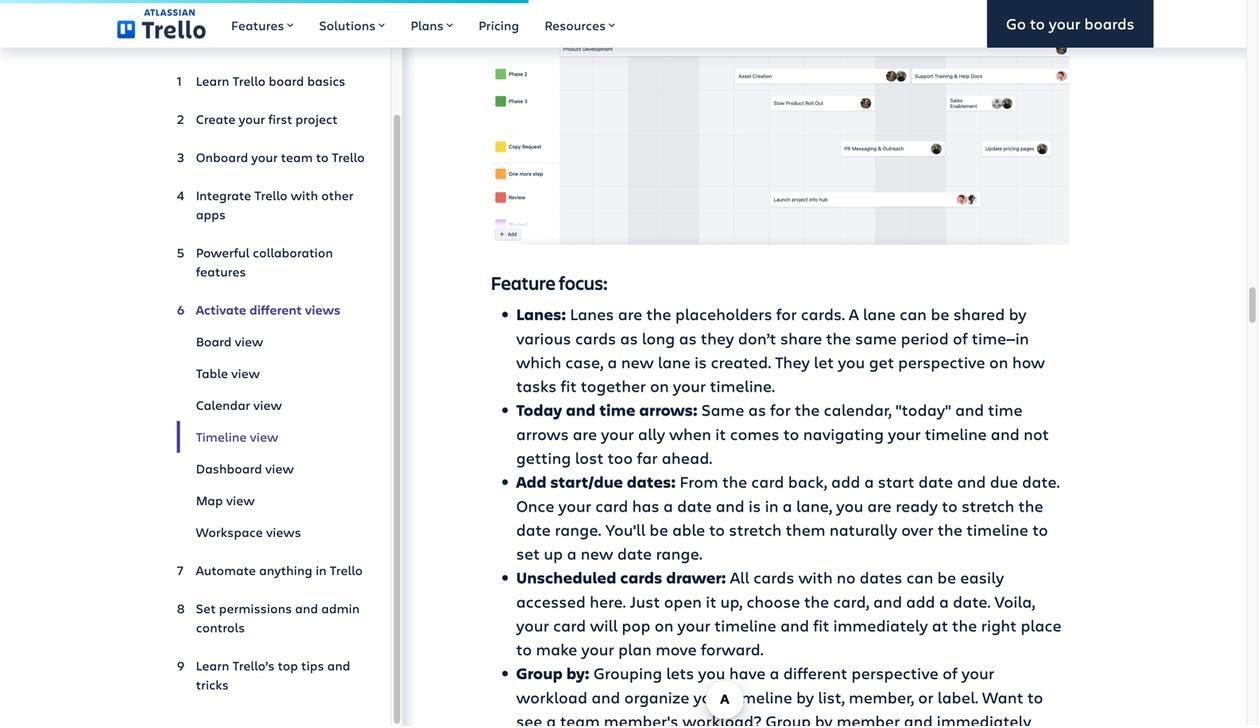 Task type: vqa. For each thing, say whether or not it's contained in the screenshot.
time—in
yes



Task type: locate. For each thing, give the bounding box(es) containing it.
cards up 'just'
[[620, 567, 662, 589]]

0 vertical spatial learn
[[196, 72, 229, 89]]

see
[[516, 711, 542, 726]]

0 horizontal spatial group
[[516, 663, 563, 684]]

0 vertical spatial lane
[[863, 303, 896, 325]]

as up comes
[[748, 399, 766, 421]]

2 horizontal spatial by
[[1009, 303, 1027, 325]]

ally
[[638, 423, 665, 445]]

which
[[516, 351, 561, 373]]

view down timeline view link
[[265, 460, 294, 477]]

to right the able
[[709, 519, 725, 541]]

it
[[715, 423, 726, 445], [706, 591, 716, 612]]

plans button
[[398, 0, 466, 48]]

be down the has
[[650, 519, 668, 541]]

in
[[765, 495, 779, 517], [316, 562, 327, 579]]

date
[[918, 471, 953, 492], [677, 495, 712, 517], [516, 519, 551, 541], [617, 543, 652, 564]]

1 horizontal spatial time
[[988, 399, 1023, 421]]

lane
[[863, 303, 896, 325], [658, 351, 690, 373]]

1 horizontal spatial new
[[621, 351, 654, 373]]

2 time from the left
[[599, 399, 635, 421]]

learn trello's top tips and tricks link
[[177, 650, 365, 701]]

a up at
[[939, 591, 949, 612]]

up,
[[720, 591, 743, 612]]

you inside grouping lets you have a different perspective of your workload and organize your timeline by list, member, or label. want to see a team member's workload? group by member and immediate
[[698, 663, 725, 684]]

be left easily on the right of the page
[[937, 567, 956, 588]]

timeline up the "forward." at the bottom right of the page
[[714, 615, 776, 636]]

0 vertical spatial team
[[281, 149, 313, 166]]

cards.
[[801, 303, 845, 325]]

your up arrows:
[[673, 375, 706, 397]]

1 horizontal spatial fit
[[813, 615, 829, 636]]

your down will
[[581, 639, 614, 660]]

timeline down due at the right bottom
[[967, 519, 1028, 541]]

0 vertical spatial fit
[[561, 375, 577, 397]]

1 horizontal spatial add
[[906, 591, 935, 612]]

1 vertical spatial of
[[943, 663, 957, 684]]

your down "today"
[[888, 423, 921, 445]]

the up "navigating"
[[795, 399, 820, 421]]

a down "workload"
[[546, 711, 556, 726]]

with for trello
[[291, 187, 318, 204]]

cards for all cards with no dates can be easily accessed here. just open it up, choose the card, and add a date. voila, your card will pop on your timeline and fit immediately at the right place to make your plan move forward.
[[753, 567, 794, 588]]

with inside getting started with trello
[[305, 2, 343, 27]]

to right want
[[1027, 687, 1043, 708]]

0 vertical spatial date.
[[1022, 471, 1060, 492]]

calendar
[[196, 397, 250, 414]]

timeline view
[[196, 428, 278, 445]]

activate
[[196, 301, 246, 318]]

0 horizontal spatial new
[[581, 543, 613, 564]]

comes
[[730, 423, 779, 445]]

new up unscheduled cards drawer:
[[581, 543, 613, 564]]

0 vertical spatial new
[[621, 351, 654, 373]]

learn up create
[[196, 72, 229, 89]]

calendar view
[[196, 397, 282, 414]]

1 horizontal spatial range.
[[656, 543, 702, 564]]

2 horizontal spatial card
[[751, 471, 784, 492]]

view for calendar view
[[253, 397, 282, 414]]

you right the let
[[838, 351, 865, 373]]

to inside same as for the calendar, "today" and time arrows are your ally when it comes to navigating your timeline and not getting lost too far ahead.
[[783, 423, 799, 445]]

perspective
[[898, 351, 985, 373], [851, 663, 939, 684]]

2 vertical spatial with
[[798, 567, 833, 588]]

go to your boards
[[1006, 13, 1134, 34]]

0 horizontal spatial time
[[599, 399, 635, 421]]

1 horizontal spatial card
[[595, 495, 628, 517]]

0 vertical spatial range.
[[555, 519, 601, 541]]

resources button
[[532, 0, 628, 48]]

0 vertical spatial for
[[776, 303, 797, 325]]

be inside "all cards with no dates can be easily accessed here. just open it up, choose the card, and add a date. voila, your card will pop on your timeline and fit immediately at the right place to make your plan move forward."
[[937, 567, 956, 588]]

as left long
[[620, 328, 638, 349]]

trello
[[177, 27, 223, 52], [233, 72, 266, 89], [332, 149, 365, 166], [254, 187, 287, 204], [330, 562, 363, 579]]

1 horizontal spatial is
[[749, 495, 761, 517]]

learn for learn trello's top tips and tricks
[[196, 657, 229, 674]]

date. right due at the right bottom
[[1022, 471, 1060, 492]]

of inside lanes are the placeholders for cards. a lane can be shared by various cards as long as they don't share the same period of time—in which case, a new lane is created. they let you get perspective on how tasks fit together on your timeline.
[[953, 328, 968, 349]]

is inside lanes are the placeholders for cards. a lane can be shared by various cards as long as they don't share the same period of time—in which case, a new lane is created. they let you get perspective on how tasks fit together on your timeline.
[[694, 351, 707, 373]]

your inside "link"
[[251, 149, 278, 166]]

group up "workload"
[[516, 663, 563, 684]]

shared
[[953, 303, 1005, 325]]

1 learn from the top
[[196, 72, 229, 89]]

board
[[269, 72, 304, 89]]

group inside grouping lets you have a different perspective of your workload and organize your timeline by list, member, or label. want to see a team member's workload? group by member and immediate
[[766, 711, 811, 726]]

0 vertical spatial add
[[831, 471, 860, 492]]

on up move
[[655, 615, 674, 636]]

to right comes
[[783, 423, 799, 445]]

1 vertical spatial fit
[[813, 615, 829, 636]]

on up arrows:
[[650, 375, 669, 397]]

1 horizontal spatial group
[[766, 711, 811, 726]]

workload
[[516, 687, 587, 708]]

0 horizontal spatial by
[[796, 687, 814, 708]]

0 horizontal spatial add
[[831, 471, 860, 492]]

1 horizontal spatial are
[[618, 303, 642, 325]]

plan
[[618, 639, 652, 660]]

in inside from the card back, add a start date and due date. once your card has a date and is in a lane, you are ready to stretch the date range. you'll be able to stretch them naturally over the timeline to set up a new date range.
[[765, 495, 779, 517]]

add right back,
[[831, 471, 860, 492]]

once
[[516, 495, 554, 517]]

views down map view link
[[266, 524, 301, 541]]

new inside from the card back, add a start date and due date. once your card has a date and is in a lane, you are ready to stretch the date range. you'll be able to stretch them naturally over the timeline to set up a new date range.
[[581, 543, 613, 564]]

on down time—in
[[989, 351, 1008, 373]]

set
[[516, 543, 540, 564]]

stretch up 'all'
[[729, 519, 782, 541]]

0 horizontal spatial stretch
[[729, 519, 782, 541]]

date. inside "all cards with no dates can be easily accessed here. just open it up, choose the card, and add a date. voila, your card will pop on your timeline and fit immediately at the right place to make your plan move forward."
[[953, 591, 991, 612]]

cards inside "all cards with no dates can be easily accessed here. just open it up, choose the card, and add a date. voila, your card will pop on your timeline and fit immediately at the right place to make your plan move forward."
[[753, 567, 794, 588]]

as
[[620, 328, 638, 349], [679, 328, 697, 349], [748, 399, 766, 421]]

not
[[1024, 423, 1049, 445]]

pricing link
[[466, 0, 532, 48]]

time down how
[[988, 399, 1023, 421]]

team inside grouping lets you have a different perspective of your workload and organize your timeline by list, member, or label. want to see a team member's workload? group by member and immediate
[[560, 711, 600, 726]]

1 vertical spatial add
[[906, 591, 935, 612]]

atlassian trello image
[[117, 9, 206, 39]]

lane down long
[[658, 351, 690, 373]]

1 vertical spatial are
[[573, 423, 597, 445]]

2 learn from the top
[[196, 657, 229, 674]]

2 horizontal spatial are
[[867, 495, 892, 517]]

timeline down "today"
[[925, 423, 987, 445]]

able
[[672, 519, 705, 541]]

different inside grouping lets you have a different perspective of your workload and organize your timeline by list, member, or label. want to see a team member's workload? group by member and immediate
[[783, 663, 847, 684]]

by inside lanes are the placeholders for cards. a lane can be shared by various cards as long as they don't share the same period of time—in which case, a new lane is created. they let you get perspective on how tasks fit together on your timeline.
[[1009, 303, 1027, 325]]

1 vertical spatial perspective
[[851, 663, 939, 684]]

you up naturally
[[836, 495, 863, 517]]

range. up up
[[555, 519, 601, 541]]

card left back,
[[751, 471, 784, 492]]

an image showing an example of a timeline view of a trello board image
[[491, 0, 1069, 245]]

1 vertical spatial new
[[581, 543, 613, 564]]

in right anything
[[316, 562, 327, 579]]

0 vertical spatial with
[[305, 2, 343, 27]]

on inside "all cards with no dates can be easily accessed here. just open it up, choose the card, and add a date. voila, your card will pop on your timeline and fit immediately at the right place to make your plan move forward."
[[655, 615, 674, 636]]

0 horizontal spatial date.
[[953, 591, 991, 612]]

0 vertical spatial be
[[931, 303, 949, 325]]

share
[[780, 328, 822, 349]]

2 vertical spatial are
[[867, 495, 892, 517]]

you down the "forward." at the bottom right of the page
[[698, 663, 725, 684]]

1 vertical spatial views
[[266, 524, 301, 541]]

new down long
[[621, 351, 654, 373]]

your down create your first project
[[251, 149, 278, 166]]

0 horizontal spatial as
[[620, 328, 638, 349]]

timeline inside grouping lets you have a different perspective of your workload and organize your timeline by list, member, or label. want to see a team member's workload? group by member and immediate
[[730, 687, 792, 708]]

0 vertical spatial is
[[694, 351, 707, 373]]

are up lost
[[573, 423, 597, 445]]

in left lane,
[[765, 495, 779, 517]]

admin
[[321, 600, 360, 617]]

trello up admin
[[330, 562, 363, 579]]

with inside integrate trello with other apps
[[291, 187, 318, 204]]

1 horizontal spatial different
[[783, 663, 847, 684]]

1 vertical spatial by
[[796, 687, 814, 708]]

pricing
[[479, 17, 519, 34]]

a left start
[[864, 471, 874, 492]]

don't
[[738, 328, 776, 349]]

and down or
[[904, 711, 933, 726]]

is
[[694, 351, 707, 373], [749, 495, 761, 517]]

0 vertical spatial different
[[249, 301, 302, 318]]

view up calendar view
[[231, 365, 260, 382]]

a right up
[[567, 543, 577, 564]]

and inside set permissions and admin controls
[[295, 600, 318, 617]]

a
[[607, 351, 617, 373], [864, 471, 874, 492], [663, 495, 673, 517], [783, 495, 792, 517], [567, 543, 577, 564], [939, 591, 949, 612], [770, 663, 779, 684], [546, 711, 556, 726]]

1 vertical spatial group
[[766, 711, 811, 726]]

1 horizontal spatial date.
[[1022, 471, 1060, 492]]

1 vertical spatial with
[[291, 187, 318, 204]]

0 vertical spatial stretch
[[962, 495, 1014, 517]]

add up at
[[906, 591, 935, 612]]

tasks
[[516, 375, 557, 397]]

long
[[642, 328, 675, 349]]

0 vertical spatial it
[[715, 423, 726, 445]]

1 vertical spatial in
[[316, 562, 327, 579]]

add
[[831, 471, 860, 492], [906, 591, 935, 612]]

0 vertical spatial are
[[618, 303, 642, 325]]

for up "share"
[[776, 303, 797, 325]]

1 vertical spatial be
[[650, 519, 668, 541]]

range. down the able
[[656, 543, 702, 564]]

trello down onboard your team to trello "link" on the left of the page
[[254, 187, 287, 204]]

for inside same as for the calendar, "today" and time arrows are your ally when it comes to navigating your timeline and not getting lost too far ahead.
[[770, 399, 791, 421]]

with for cards
[[798, 567, 833, 588]]

can right dates
[[906, 567, 933, 588]]

view for map view
[[226, 492, 255, 509]]

1 vertical spatial lane
[[658, 351, 690, 373]]

1 vertical spatial learn
[[196, 657, 229, 674]]

2 horizontal spatial as
[[748, 399, 766, 421]]

1 horizontal spatial as
[[679, 328, 697, 349]]

a up together
[[607, 351, 617, 373]]

card up make
[[553, 615, 586, 636]]

1 vertical spatial range.
[[656, 543, 702, 564]]

as inside same as for the calendar, "today" and time arrows are your ally when it comes to navigating your timeline and not getting lost too far ahead.
[[748, 399, 766, 421]]

and left admin
[[295, 600, 318, 617]]

cards inside lanes are the placeholders for cards. a lane can be shared by various cards as long as they don't share the same period of time—in which case, a new lane is created. they let you get perspective on how tasks fit together on your timeline.
[[575, 328, 616, 349]]

view right board
[[235, 333, 263, 350]]

1 horizontal spatial team
[[560, 711, 600, 726]]

2 vertical spatial you
[[698, 663, 725, 684]]

learn up tricks
[[196, 657, 229, 674]]

of down shared
[[953, 328, 968, 349]]

1 vertical spatial stretch
[[729, 519, 782, 541]]

time down together
[[599, 399, 635, 421]]

can
[[900, 303, 927, 325], [906, 567, 933, 588]]

powerful collaboration features link
[[177, 237, 365, 288]]

label.
[[938, 687, 978, 708]]

board view
[[196, 333, 263, 350]]

card up you'll
[[595, 495, 628, 517]]

1 vertical spatial it
[[706, 591, 716, 612]]

0 vertical spatial can
[[900, 303, 927, 325]]

they
[[775, 351, 810, 373]]

perspective up member,
[[851, 663, 939, 684]]

feature focus:
[[491, 270, 608, 295]]

are up naturally
[[867, 495, 892, 517]]

just
[[630, 591, 660, 612]]

here.
[[590, 591, 626, 612]]

table view
[[196, 365, 260, 382]]

0 horizontal spatial different
[[249, 301, 302, 318]]

are inside lanes are the placeholders for cards. a lane can be shared by various cards as long as they don't share the same period of time—in which case, a new lane is created. they let you get perspective on how tasks fit together on your timeline.
[[618, 303, 642, 325]]

time—in
[[972, 328, 1029, 349]]

be up period
[[931, 303, 949, 325]]

your up label.
[[961, 663, 994, 684]]

cards
[[575, 328, 616, 349], [753, 567, 794, 588], [620, 567, 662, 589]]

0 horizontal spatial cards
[[575, 328, 616, 349]]

pop
[[622, 615, 651, 636]]

drawer:
[[666, 567, 726, 589]]

timeline down have
[[730, 687, 792, 708]]

over
[[901, 519, 934, 541]]

0 horizontal spatial card
[[553, 615, 586, 636]]

trello inside automate anything in trello link
[[330, 562, 363, 579]]

to left make
[[516, 639, 532, 660]]

and right the tips
[[327, 657, 350, 674]]

2 vertical spatial on
[[655, 615, 674, 636]]

2 horizontal spatial cards
[[753, 567, 794, 588]]

features
[[231, 17, 284, 34]]

is left lane,
[[749, 495, 761, 517]]

1 vertical spatial is
[[749, 495, 761, 517]]

views up board view link
[[305, 301, 341, 318]]

your up "too"
[[601, 423, 634, 445]]

the right at
[[952, 615, 977, 636]]

on
[[989, 351, 1008, 373], [650, 375, 669, 397], [655, 615, 674, 636]]

0 horizontal spatial team
[[281, 149, 313, 166]]

perspective down period
[[898, 351, 985, 373]]

1 horizontal spatial in
[[765, 495, 779, 517]]

fit down case,
[[561, 375, 577, 397]]

0 horizontal spatial is
[[694, 351, 707, 373]]

you inside lanes are the placeholders for cards. a lane can be shared by various cards as long as they don't share the same period of time—in which case, a new lane is created. they let you get perspective on how tasks fit together on your timeline.
[[838, 351, 865, 373]]

plans
[[411, 17, 444, 34]]

0 vertical spatial you
[[838, 351, 865, 373]]

trello down getting
[[177, 27, 223, 52]]

time
[[988, 399, 1023, 421], [599, 399, 635, 421]]

1 horizontal spatial by
[[815, 711, 833, 726]]

0 vertical spatial in
[[765, 495, 779, 517]]

dashboard
[[196, 460, 262, 477]]

timeline
[[925, 423, 987, 445], [967, 519, 1028, 541], [714, 615, 776, 636], [730, 687, 792, 708]]

calendar,
[[824, 399, 892, 421]]

and down grouping
[[591, 687, 620, 708]]

1 horizontal spatial lane
[[863, 303, 896, 325]]

onboard your team to trello
[[196, 149, 365, 166]]

timeline inside from the card back, add a start date and due date. once your card has a date and is in a lane, you are ready to stretch the date range. you'll be able to stretch them naturally over the timeline to set up a new date range.
[[967, 519, 1028, 541]]

it down same
[[715, 423, 726, 445]]

solutions
[[319, 17, 376, 34]]

together
[[581, 375, 646, 397]]

has
[[632, 495, 659, 517]]

timeline.
[[710, 375, 775, 397]]

accessed
[[516, 591, 586, 612]]

0 horizontal spatial range.
[[555, 519, 601, 541]]

1 vertical spatial for
[[770, 399, 791, 421]]

automate anything in trello
[[196, 562, 363, 579]]

with left other
[[291, 187, 318, 204]]

it left "up,"
[[706, 591, 716, 612]]

and down from
[[716, 495, 745, 517]]

with inside "all cards with no dates can be easily accessed here. just open it up, choose the card, and add a date. voila, your card will pop on your timeline and fit immediately at the right place to make your plan move forward."
[[798, 567, 833, 588]]

0 horizontal spatial views
[[266, 524, 301, 541]]

from the card back, add a start date and due date. once your card has a date and is in a lane, you are ready to stretch the date range. you'll be able to stretch them naturally over the timeline to set up a new date range.
[[516, 471, 1060, 564]]

by down list,
[[815, 711, 833, 726]]

tips
[[301, 657, 324, 674]]

1 horizontal spatial cards
[[620, 567, 662, 589]]

learn inside learn trello's top tips and tricks
[[196, 657, 229, 674]]

view for table view
[[231, 365, 260, 382]]

easily
[[960, 567, 1004, 588]]

1 vertical spatial on
[[650, 375, 669, 397]]

workload?
[[682, 711, 762, 726]]

choose
[[747, 591, 800, 612]]

card inside "all cards with no dates can be easily accessed here. just open it up, choose the card, and add a date. voila, your card will pop on your timeline and fit immediately at the right place to make your plan move forward."
[[553, 615, 586, 636]]

1 vertical spatial different
[[783, 663, 847, 684]]

0 horizontal spatial fit
[[561, 375, 577, 397]]

learn trello board basics
[[196, 72, 345, 89]]

2 vertical spatial be
[[937, 567, 956, 588]]

the
[[646, 303, 671, 325], [826, 328, 851, 349], [795, 399, 820, 421], [722, 471, 747, 492], [1018, 495, 1043, 517], [938, 519, 963, 541], [804, 591, 829, 612], [952, 615, 977, 636]]

are up long
[[618, 303, 642, 325]]

1 time from the left
[[988, 399, 1023, 421]]

0 vertical spatial of
[[953, 328, 968, 349]]

to down project
[[316, 149, 329, 166]]

view down 'calendar view' link
[[250, 428, 278, 445]]

timeline inside same as for the calendar, "today" and time arrows are your ally when it comes to navigating your timeline and not getting lost too far ahead.
[[925, 423, 987, 445]]

1 vertical spatial you
[[836, 495, 863, 517]]

how
[[1012, 351, 1045, 373]]

0 vertical spatial by
[[1009, 303, 1027, 325]]

by left list,
[[796, 687, 814, 708]]

add inside from the card back, add a start date and due date. once your card has a date and is in a lane, you are ready to stretch the date range. you'll be able to stretch them naturally over the timeline to set up a new date range.
[[831, 471, 860, 492]]

1 vertical spatial can
[[906, 567, 933, 588]]

different up board view link
[[249, 301, 302, 318]]

2 vertical spatial card
[[553, 615, 586, 636]]

0 vertical spatial perspective
[[898, 351, 985, 373]]

your down the start/due
[[558, 495, 591, 517]]

integrate
[[196, 187, 251, 204]]

group down have
[[766, 711, 811, 726]]

card
[[751, 471, 784, 492], [595, 495, 628, 517], [553, 615, 586, 636]]

0 vertical spatial views
[[305, 301, 341, 318]]

onboard your team to trello link
[[177, 141, 365, 173]]

a right the has
[[663, 495, 673, 517]]

started
[[242, 2, 302, 27]]

1 vertical spatial date.
[[953, 591, 991, 612]]

is inside from the card back, add a start date and due date. once your card has a date and is in a lane, you are ready to stretch the date range. you'll be able to stretch them naturally over the timeline to set up a new date range.
[[749, 495, 761, 517]]

map
[[196, 492, 223, 509]]

0 horizontal spatial are
[[573, 423, 597, 445]]



Task type: describe. For each thing, give the bounding box(es) containing it.
member's
[[604, 711, 678, 726]]

dashboard view
[[196, 460, 294, 477]]

you inside from the card back, add a start date and due date. once your card has a date and is in a lane, you are ready to stretch the date range. you'll be able to stretch them naturally over the timeline to set up a new date range.
[[836, 495, 863, 517]]

your down open
[[678, 615, 710, 636]]

your inside from the card back, add a start date and due date. once your card has a date and is in a lane, you are ready to stretch the date range. you'll be able to stretch them naturally over the timeline to set up a new date range.
[[558, 495, 591, 517]]

the left "card,"
[[804, 591, 829, 612]]

your left boards
[[1049, 13, 1081, 34]]

and inside learn trello's top tips and tricks
[[327, 657, 350, 674]]

1 horizontal spatial views
[[305, 301, 341, 318]]

the up long
[[646, 303, 671, 325]]

automate anything in trello link
[[177, 555, 365, 587]]

your left first
[[239, 110, 265, 128]]

getting
[[516, 447, 571, 469]]

and right "today"
[[955, 399, 984, 421]]

immediately
[[833, 615, 928, 636]]

let
[[814, 351, 834, 373]]

to inside grouping lets you have a different perspective of your workload and organize your timeline by list, member, or label. want to see a team member's workload? group by member and immediate
[[1027, 687, 1043, 708]]

for inside lanes are the placeholders for cards. a lane can be shared by various cards as long as they don't share the same period of time—in which case, a new lane is created. they let you get perspective on how tasks fit together on your timeline.
[[776, 303, 797, 325]]

the right from
[[722, 471, 747, 492]]

ahead.
[[662, 447, 712, 469]]

view for timeline view
[[250, 428, 278, 445]]

map view link
[[177, 485, 365, 517]]

date. inside from the card back, add a start date and due date. once your card has a date and is in a lane, you are ready to stretch the date range. you'll be able to stretch them naturally over the timeline to set up a new date range.
[[1022, 471, 1060, 492]]

forward.
[[701, 639, 764, 660]]

grouping
[[593, 663, 662, 684]]

it inside same as for the calendar, "today" and time arrows are your ally when it comes to navigating your timeline and not getting lost too far ahead.
[[715, 423, 726, 445]]

member
[[837, 711, 900, 726]]

of inside grouping lets you have a different perspective of your workload and organize your timeline by list, member, or label. want to see a team member's workload? group by member and immediate
[[943, 663, 957, 684]]

top
[[278, 657, 298, 674]]

view for board view
[[235, 333, 263, 350]]

all cards with no dates can be easily accessed here. just open it up, choose the card, and add a date. voila, your card will pop on your timeline and fit immediately at the right place to make your plan move forward.
[[516, 567, 1062, 660]]

0 horizontal spatial lane
[[658, 351, 690, 373]]

or
[[918, 687, 934, 708]]

move
[[656, 639, 697, 660]]

add inside "all cards with no dates can be easily accessed here. just open it up, choose the card, and add a date. voila, your card will pop on your timeline and fit immediately at the right place to make your plan move forward."
[[906, 591, 935, 612]]

the up the let
[[826, 328, 851, 349]]

workspace views
[[196, 524, 301, 541]]

focus:
[[559, 270, 608, 295]]

to up voila,
[[1032, 519, 1048, 541]]

member,
[[849, 687, 914, 708]]

arrows
[[516, 423, 569, 445]]

lanes:
[[516, 304, 566, 325]]

0 vertical spatial group
[[516, 663, 563, 684]]

various
[[516, 328, 571, 349]]

have
[[729, 663, 766, 684]]

your up the "workload?"
[[693, 687, 726, 708]]

view for dashboard view
[[265, 460, 294, 477]]

powerful
[[196, 244, 250, 261]]

right
[[981, 615, 1017, 636]]

to inside "all cards with no dates can be easily accessed here. just open it up, choose the card, and add a date. voila, your card will pop on your timeline and fit immediately at the right place to make your plan move forward."
[[516, 639, 532, 660]]

team inside "link"
[[281, 149, 313, 166]]

it inside "all cards with no dates can be easily accessed here. just open it up, choose the card, and add a date. voila, your card will pop on your timeline and fit immediately at the right place to make your plan move forward."
[[706, 591, 716, 612]]

1 vertical spatial card
[[595, 495, 628, 517]]

perspective inside lanes are the placeholders for cards. a lane can be shared by various cards as long as they don't share the same period of time—in which case, a new lane is created. they let you get perspective on how tasks fit together on your timeline.
[[898, 351, 985, 373]]

getting started with trello link
[[177, 2, 365, 59]]

open
[[664, 591, 702, 612]]

are inside same as for the calendar, "today" and time arrows are your ally when it comes to navigating your timeline and not getting lost too far ahead.
[[573, 423, 597, 445]]

set
[[196, 600, 216, 617]]

the down not
[[1018, 495, 1043, 517]]

learn trello board basics link
[[177, 65, 365, 97]]

go
[[1006, 13, 1026, 34]]

date up ready
[[918, 471, 953, 492]]

can inside "all cards with no dates can be easily accessed here. just open it up, choose the card, and add a date. voila, your card will pop on your timeline and fit immediately at the right place to make your plan move forward."
[[906, 567, 933, 588]]

them
[[786, 519, 825, 541]]

far
[[637, 447, 658, 469]]

trello inside onboard your team to trello "link"
[[332, 149, 365, 166]]

they
[[701, 328, 734, 349]]

to right ready
[[942, 495, 958, 517]]

start
[[878, 471, 914, 492]]

timeline inside "all cards with no dates can be easily accessed here. just open it up, choose the card, and add a date. voila, your card will pop on your timeline and fit immediately at the right place to make your plan move forward."
[[714, 615, 776, 636]]

0 vertical spatial on
[[989, 351, 1008, 373]]

a left lane,
[[783, 495, 792, 517]]

integrate trello with other apps link
[[177, 180, 365, 230]]

0 horizontal spatial in
[[316, 562, 327, 579]]

trello inside getting started with trello
[[177, 27, 223, 52]]

trello inside learn trello board basics link
[[233, 72, 266, 89]]

project
[[295, 110, 338, 128]]

to right go
[[1030, 13, 1045, 34]]

the right over
[[938, 519, 963, 541]]

time inside same as for the calendar, "today" and time arrows are your ally when it comes to navigating your timeline and not getting lost too far ahead.
[[988, 399, 1023, 421]]

add
[[516, 471, 547, 493]]

trello inside integrate trello with other apps
[[254, 187, 287, 204]]

cards for unscheduled cards drawer:
[[620, 567, 662, 589]]

navigating
[[803, 423, 884, 445]]

0 vertical spatial card
[[751, 471, 784, 492]]

all
[[730, 567, 749, 588]]

your inside lanes are the placeholders for cards. a lane can be shared by various cards as long as they don't share the same period of time—in which case, a new lane is created. they let you get perspective on how tasks fit together on your timeline.
[[673, 375, 706, 397]]

case,
[[565, 351, 603, 373]]

voila,
[[995, 591, 1035, 612]]

naturally
[[829, 519, 897, 541]]

a right have
[[770, 663, 779, 684]]

2 vertical spatial by
[[815, 711, 833, 726]]

activate different views
[[196, 301, 341, 318]]

learn for learn trello board basics
[[196, 72, 229, 89]]

page progress progress bar
[[0, 0, 528, 3]]

from
[[680, 471, 718, 492]]

and left not
[[991, 423, 1020, 445]]

perspective inside grouping lets you have a different perspective of your workload and organize your timeline by list, member, or label. want to see a team member's workload? group by member and immediate
[[851, 663, 939, 684]]

fit inside "all cards with no dates can be easily accessed here. just open it up, choose the card, and add a date. voila, your card will pop on your timeline and fit immediately at the right place to make your plan move forward."
[[813, 615, 829, 636]]

set permissions and admin controls link
[[177, 593, 365, 644]]

date down you'll
[[617, 543, 652, 564]]

boards
[[1084, 13, 1134, 34]]

date up the able
[[677, 495, 712, 517]]

no
[[837, 567, 856, 588]]

table
[[196, 365, 228, 382]]

dates:
[[627, 471, 676, 493]]

apps
[[196, 206, 226, 223]]

with for started
[[305, 2, 343, 27]]

and left due at the right bottom
[[957, 471, 986, 492]]

lane,
[[796, 495, 832, 517]]

and up immediately on the right of page
[[873, 591, 902, 612]]

your down the accessed
[[516, 615, 549, 636]]

be inside from the card back, add a start date and due date. once your card has a date and is in a lane, you are ready to stretch the date range. you'll be able to stretch them naturally over the timeline to set up a new date range.
[[650, 519, 668, 541]]

create your first project
[[196, 110, 338, 128]]

grouping lets you have a different perspective of your workload and organize your timeline by list, member, or label. want to see a team member's workload? group by member and immediate
[[516, 663, 1057, 726]]

want
[[982, 687, 1023, 708]]

will
[[590, 615, 618, 636]]

automate
[[196, 562, 256, 579]]

feature
[[491, 270, 556, 295]]

be inside lanes are the placeholders for cards. a lane can be shared by various cards as long as they don't share the same period of time—in which case, a new lane is created. they let you get perspective on how tasks fit together on your timeline.
[[931, 303, 949, 325]]

unscheduled
[[516, 567, 616, 589]]

collaboration
[[253, 244, 333, 261]]

due
[[990, 471, 1018, 492]]

other
[[321, 187, 354, 204]]

1 horizontal spatial stretch
[[962, 495, 1014, 517]]

are inside from the card back, add a start date and due date. once your card has a date and is in a lane, you are ready to stretch the date range. you'll be able to stretch them naturally over the timeline to set up a new date range.
[[867, 495, 892, 517]]

fit inside lanes are the placeholders for cards. a lane can be shared by various cards as long as they don't share the same period of time—in which case, a new lane is created. they let you get perspective on how tasks fit together on your timeline.
[[561, 375, 577, 397]]

make
[[536, 639, 577, 660]]

can inside lanes are the placeholders for cards. a lane can be shared by various cards as long as they don't share the same period of time—in which case, a new lane is created. they let you get perspective on how tasks fit together on your timeline.
[[900, 303, 927, 325]]

and down choose on the bottom right
[[780, 615, 809, 636]]

controls
[[196, 619, 245, 636]]

board view link
[[177, 326, 365, 358]]

map view
[[196, 492, 255, 509]]

lets
[[666, 663, 694, 684]]

the inside same as for the calendar, "today" and time arrows are your ally when it comes to navigating your timeline and not getting lost too far ahead.
[[795, 399, 820, 421]]

to inside "link"
[[316, 149, 329, 166]]

solutions button
[[306, 0, 398, 48]]

created.
[[711, 351, 771, 373]]

a inside lanes are the placeholders for cards. a lane can be shared by various cards as long as they don't share the same period of time—in which case, a new lane is created. they let you get perspective on how tasks fit together on your timeline.
[[607, 351, 617, 373]]

lost
[[575, 447, 604, 469]]

and down together
[[566, 399, 596, 421]]

new inside lanes are the placeholders for cards. a lane can be shared by various cards as long as they don't share the same period of time—in which case, a new lane is created. they let you get perspective on how tasks fit together on your timeline.
[[621, 351, 654, 373]]

card,
[[833, 591, 869, 612]]

powerful collaboration features
[[196, 244, 333, 280]]

date down once
[[516, 519, 551, 541]]

a inside "all cards with no dates can be easily accessed here. just open it up, choose the card, and add a date. voila, your card will pop on your timeline and fit immediately at the right place to make your plan move forward."
[[939, 591, 949, 612]]

getting started with trello
[[177, 2, 343, 52]]



